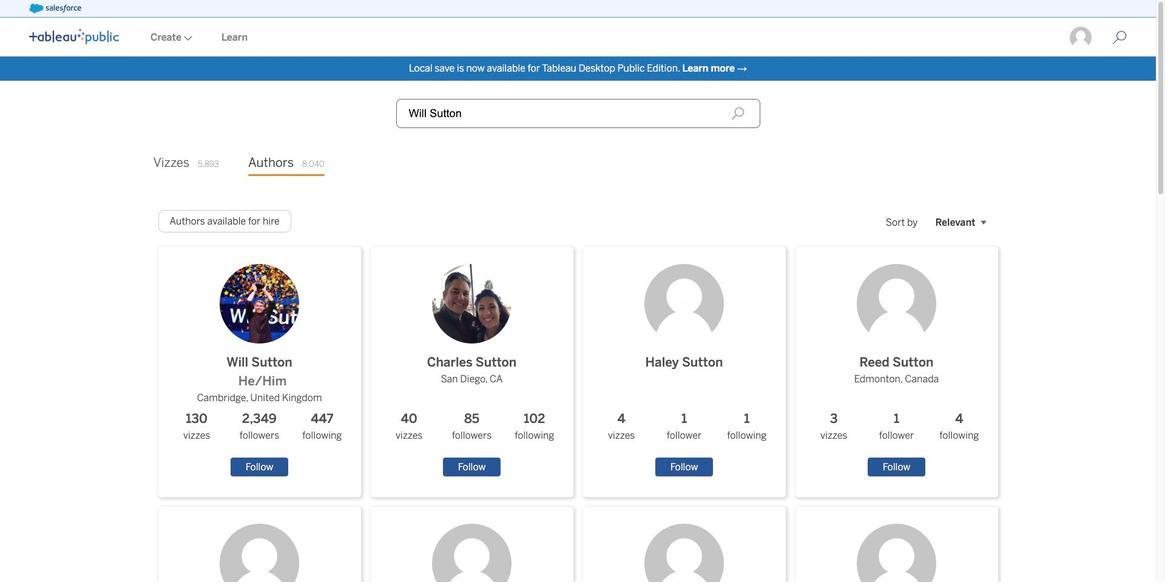 Task type: describe. For each thing, give the bounding box(es) containing it.
go to search image
[[1098, 30, 1142, 45]]

create image
[[182, 36, 192, 41]]

search image
[[731, 107, 745, 120]]

dirk.hardpeck image
[[1069, 25, 1093, 50]]

avatar image for haley sutton image
[[645, 264, 724, 344]]

avatar image for ariana sutton image
[[645, 524, 724, 582]]

Search input field
[[396, 99, 760, 128]]

avatar image for hayden sutton image
[[220, 524, 299, 582]]



Task type: locate. For each thing, give the bounding box(es) containing it.
avatar image for gabrielle sutton image
[[857, 524, 937, 582]]

salesforce logo image
[[29, 4, 81, 13]]

avatar image for charles sutton image
[[432, 264, 512, 344]]

avatar image for reed sutton image
[[857, 264, 937, 344]]

avatar image for cheynelle sutton image
[[432, 524, 512, 582]]

avatar image for will sutton image
[[220, 264, 299, 344]]

logo image
[[29, 29, 119, 44]]



Task type: vqa. For each thing, say whether or not it's contained in the screenshot.
'Avatar image for Gabrielle Sutton'
yes



